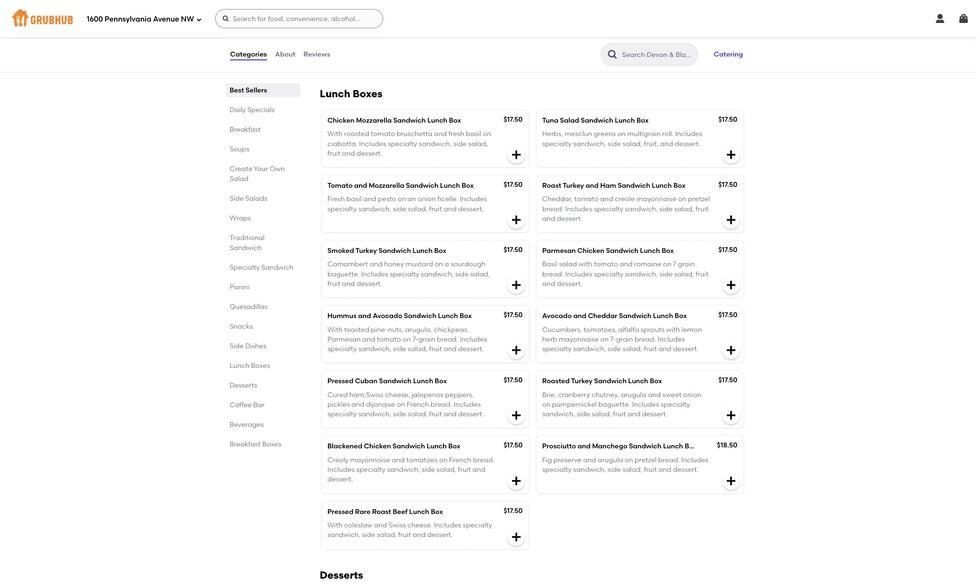 Task type: vqa. For each thing, say whether or not it's contained in the screenshot.
Up to $30 off Pad Thai Must buy 1 Pad Thai to qualify. Offer valid on qualifying orders of $17 or more. Up to $30 off. See details on the bottom
no



Task type: describe. For each thing, give the bounding box(es) containing it.
side inside cured ham,swiss cheese, jalapenos peppers, pickles and dijonaise on french bread. includes specialty sandwich, side salad, fruit and dessert.
[[393, 411, 406, 419]]

ciabatta.
[[328, 140, 358, 148]]

turkey for tomato
[[563, 182, 584, 190]]

dessert. inside the fig preserve and arugula on pretzel bread. includes specialty sandwich, side salad, fruit and dessert.
[[673, 466, 699, 474]]

herb
[[542, 336, 557, 344]]

Search for food, convenience, alcohol... search field
[[215, 9, 383, 28]]

daily
[[230, 106, 246, 114]]

side inside cucumbers, tomatoes, alfalfa sprouts with lemon herb mayonnaise on 7-grain bread. includes specialty sandwich, side salad, fruit and dessert.
[[608, 345, 621, 354]]

tomato inside cheddar, tomato and creole mayonnaise on pretzel bread. includes specialty sandwich, side salad, fruit and dessert.
[[575, 195, 599, 204]]

lunch boxes inside tab
[[230, 362, 270, 370]]

hummus
[[328, 312, 357, 320]]

fresh
[[449, 130, 465, 138]]

fruit inside with toasted pine-nuts, arugula, chickpeas, parmesan and tomato on 7-grain bread. includes specialty sandwich, side salad, fruit and dessert.
[[429, 345, 442, 354]]

on inside cured ham,swiss cheese, jalapenos peppers, pickles and dijonaise on french bread. includes specialty sandwich, side salad, fruit and dessert.
[[397, 401, 405, 409]]

on inside cucumbers, tomatoes, alfalfa sprouts with lemon herb mayonnaise on 7-grain bread. includes specialty sandwich, side salad, fruit and dessert.
[[601, 336, 609, 344]]

mustard
[[406, 261, 433, 269]]

side dishes
[[230, 342, 266, 351]]

$17.50 for with toasted pine-nuts, arugula, chickpeas, parmesan and tomato on 7-grain bread. includes specialty sandwich, side salad, fruit and dessert.
[[504, 311, 523, 320]]

$17.50 for with roasted tomato bruschetta and fresh basil on ciabatta. includes specialty sandwich, side salad, fruit and dessert.
[[504, 116, 523, 124]]

cuban
[[355, 378, 378, 386]]

cucumbers,
[[542, 326, 582, 334]]

boxes for breakfast boxes tab
[[262, 441, 281, 449]]

sandwich, inside creoly mayonnaise and tomatoes on french bread. includes specialty sandwich, side salad, fruit and dessert.
[[387, 466, 420, 474]]

includes inside the fig preserve and arugula on pretzel bread. includes specialty sandwich, side salad, fruit and dessert.
[[681, 456, 709, 465]]

includes inside with roasted tomato bruschetta and fresh basil on ciabatta. includes specialty sandwich, side salad, fruit and dessert.
[[359, 140, 386, 148]]

specialty inside the fig preserve and arugula on pretzel bread. includes specialty sandwich, side salad, fruit and dessert.
[[542, 466, 572, 474]]

with inside cucumbers, tomatoes, alfalfa sprouts with lemon herb mayonnaise on 7-grain bread. includes specialty sandwich, side salad, fruit and dessert.
[[666, 326, 680, 334]]

sandwich up the fig preserve and arugula on pretzel bread. includes specialty sandwich, side salad, fruit and dessert.
[[629, 443, 662, 451]]

includes inside cheddar, tomato and creole mayonnaise on pretzel bread. includes specialty sandwich, side salad, fruit and dessert.
[[565, 205, 593, 213]]

Search Devon & Blakely (G Street) search field
[[621, 50, 695, 59]]

salad, inside with toasted pine-nuts, arugula, chickpeas, parmesan and tomato on 7-grain bread. includes specialty sandwich, side salad, fruit and dessert.
[[408, 345, 428, 354]]

sandwich up alfalfa
[[619, 312, 652, 320]]

includes inside camambert and honey mustard on a sourdough baguette. includes specialty sandwich, side salad, fruit and dessert.
[[361, 270, 388, 279]]

daily specials
[[230, 106, 275, 114]]

dishes
[[245, 342, 266, 351]]

chicken for blackened chicken sandwich lunch box
[[364, 443, 391, 451]]

dessert. inside cucumbers, tomatoes, alfalfa sprouts with lemon herb mayonnaise on 7-grain bread. includes specialty sandwich, side salad, fruit and dessert.
[[673, 345, 699, 354]]

specials
[[247, 106, 275, 114]]

create your own salad tab
[[230, 164, 297, 184]]

pine-
[[371, 326, 388, 334]]

bread. inside creoly mayonnaise and tomatoes on french bread. includes specialty sandwich, side salad, fruit and dessert.
[[473, 456, 495, 465]]

fruit inside "brie, cranberry chutney, arugula and sweet onion on pumpernickel baguette. includes specialty sandwich, side salad, fruit and dessert."
[[613, 411, 626, 419]]

bar
[[253, 401, 265, 410]]

specialty inside with roasted tomato bruschetta and fresh basil on ciabatta. includes specialty sandwich, side salad, fruit and dessert.
[[388, 140, 417, 148]]

traditional sandwich tab
[[230, 233, 297, 253]]

pressed cuban sandwich lunch box
[[328, 378, 447, 386]]

fresh
[[328, 195, 345, 204]]

salad
[[559, 261, 577, 269]]

bread. inside the fig preserve and arugula on pretzel bread. includes specialty sandwich, side salad, fruit and dessert.
[[658, 456, 680, 465]]

pretzel inside the fig preserve and arugula on pretzel bread. includes specialty sandwich, side salad, fruit and dessert.
[[635, 456, 657, 465]]

1 horizontal spatial lunch boxes
[[320, 88, 383, 100]]

specialty inside creoly mayonnaise and tomatoes on french bread. includes specialty sandwich, side salad, fruit and dessert.
[[356, 466, 386, 474]]

dessert. inside with coleslaw and swiss cheese. includes specialty sandwich, side salad, fruit and dessert.
[[427, 531, 453, 540]]

salad, inside the fig preserve and arugula on pretzel bread. includes specialty sandwich, side salad, fruit and dessert.
[[623, 466, 642, 474]]

sandwich up 'arugula,'
[[404, 312, 437, 320]]

includes inside with coleslaw and swiss cheese. includes specialty sandwich, side salad, fruit and dessert.
[[434, 522, 461, 530]]

svg image for parmesan chicken sandwich lunch box
[[726, 280, 737, 291]]

baguette. inside camambert and honey mustard on a sourdough baguette. includes specialty sandwich, side salad, fruit and dessert.
[[328, 270, 360, 279]]

with for with toasted pine-nuts, arugula, chickpeas, parmesan and tomato on 7-grain bread. includes specialty sandwich, side salad, fruit and dessert.
[[328, 326, 343, 334]]

cured ham,swiss cheese, jalapenos peppers, pickles and dijonaise on french bread. includes specialty sandwich, side salad, fruit and dessert.
[[328, 391, 484, 419]]

herbs, mesclun greens on multigrain roll. includes specialty sandwich, side salad, fruit, and dessert.
[[542, 130, 703, 148]]

basil inside with roasted tomato bruschetta and fresh basil on ciabatta. includes specialty sandwich, side salad, fruit and dessert.
[[466, 130, 481, 138]]

roasted turkey sandwich lunch box
[[542, 378, 662, 386]]

create
[[230, 165, 253, 173]]

side salads tab
[[230, 194, 297, 204]]

dessert. inside cured ham,swiss cheese, jalapenos peppers, pickles and dijonaise on french bread. includes specialty sandwich, side salad, fruit and dessert.
[[458, 411, 484, 419]]

$0.75
[[506, 30, 523, 38]]

french inside creoly mayonnaise and tomatoes on french bread. includes specialty sandwich, side salad, fruit and dessert.
[[449, 456, 472, 465]]

creoly mayonnaise and tomatoes on french bread. includes specialty sandwich, side salad, fruit and dessert.
[[328, 456, 495, 484]]

quesadillas
[[230, 303, 268, 311]]

brie,
[[542, 391, 557, 399]]

baguette. inside "brie, cranberry chutney, arugula and sweet onion on pumpernickel baguette. includes specialty sandwich, side salad, fruit and dessert."
[[598, 401, 631, 409]]

sandwich, inside with coleslaw and swiss cheese. includes specialty sandwich, side salad, fruit and dessert.
[[328, 531, 360, 540]]

side inside cheddar, tomato and creole mayonnaise on pretzel bread. includes specialty sandwich, side salad, fruit and dessert.
[[660, 205, 673, 213]]

your
[[254, 165, 268, 173]]

mayonnaise inside cheddar, tomato and creole mayonnaise on pretzel bread. includes specialty sandwich, side salad, fruit and dessert.
[[637, 195, 677, 204]]

7
[[673, 261, 676, 269]]

$17.50 for herbs, mesclun greens on multigrain roll. includes specialty sandwich, side salad, fruit, and dessert.
[[719, 116, 738, 124]]

and inside herbs, mesclun greens on multigrain roll. includes specialty sandwich, side salad, fruit, and dessert.
[[660, 140, 673, 148]]

sandwich up an
[[406, 182, 439, 190]]

sandwich, inside with toasted pine-nuts, arugula, chickpeas, parmesan and tomato on 7-grain bread. includes specialty sandwich, side salad, fruit and dessert.
[[358, 345, 391, 354]]

2 avocado from the left
[[542, 312, 572, 320]]

tomato inside with toasted pine-nuts, arugula, chickpeas, parmesan and tomato on 7-grain bread. includes specialty sandwich, side salad, fruit and dessert.
[[377, 336, 401, 344]]

$18.50
[[717, 442, 738, 450]]

extra
[[328, 31, 345, 39]]

specialty
[[230, 264, 260, 272]]

tomato inside with roasted tomato bruschetta and fresh basil on ciabatta. includes specialty sandwich, side salad, fruit and dessert.
[[371, 130, 395, 138]]

roasted
[[542, 378, 570, 386]]

svg image for fig preserve and arugula on pretzel bread. includes specialty sandwich, side salad, fruit and dessert.
[[726, 476, 737, 487]]

chicken for parmesan chicken sandwich lunch box
[[578, 247, 605, 255]]

includes inside fresh basil and pesto on an onion ficelle. includes specialty sandwich, side salad, fruit and dessert.
[[460, 195, 487, 204]]

pickles
[[328, 401, 350, 409]]

prosciutto
[[542, 443, 576, 451]]

toasted
[[344, 326, 369, 334]]

svg image for creoly mayonnaise and tomatoes on french bread. includes specialty sandwich, side salad, fruit and dessert.
[[511, 476, 522, 487]]

tomatoes
[[406, 456, 438, 465]]

chutney,
[[592, 391, 619, 399]]

sandwich, inside the fig preserve and arugula on pretzel bread. includes specialty sandwich, side salad, fruit and dessert.
[[573, 466, 606, 474]]

specialty inside herbs, mesclun greens on multigrain roll. includes specialty sandwich, side salad, fruit, and dessert.
[[542, 140, 572, 148]]

mayonnaise inside cucumbers, tomatoes, alfalfa sprouts with lemon herb mayonnaise on 7-grain bread. includes specialty sandwich, side salad, fruit and dessert.
[[559, 336, 599, 344]]

pretzel inside cheddar, tomato and creole mayonnaise on pretzel bread. includes specialty sandwich, side salad, fruit and dessert.
[[688, 195, 710, 204]]

roast turkey and ham sandwich lunch box
[[542, 182, 686, 190]]

sandwich, inside herbs, mesclun greens on multigrain roll. includes specialty sandwich, side salad, fruit, and dessert.
[[573, 140, 606, 148]]

search icon image
[[607, 49, 619, 60]]

sandwich up the bruschetta
[[393, 117, 426, 125]]

sandwich up cheese,
[[379, 378, 412, 386]]

with coleslaw and swiss cheese. includes specialty sandwich, side salad, fruit and dessert.
[[328, 522, 492, 540]]

panini
[[230, 283, 250, 292]]

dessert. inside cheddar, tomato and creole mayonnaise on pretzel bread. includes specialty sandwich, side salad, fruit and dessert.
[[557, 215, 582, 223]]

wraps
[[230, 214, 251, 223]]

fruit inside cured ham,swiss cheese, jalapenos peppers, pickles and dijonaise on french bread. includes specialty sandwich, side salad, fruit and dessert.
[[429, 411, 442, 419]]

fruit inside basil salad with tomato and romaine on 7 grain bread. includes specialty sandwich, side salad, fruit and dessert.
[[696, 270, 709, 279]]

specialty sandwich
[[230, 264, 294, 272]]

ficelle.
[[438, 195, 458, 204]]

side inside fresh basil and pesto on an onion ficelle. includes specialty sandwich, side salad, fruit and dessert.
[[393, 205, 406, 213]]

includes inside with toasted pine-nuts, arugula, chickpeas, parmesan and tomato on 7-grain bread. includes specialty sandwich, side salad, fruit and dessert.
[[460, 336, 487, 344]]

sandwich, inside cured ham,swiss cheese, jalapenos peppers, pickles and dijonaise on french bread. includes specialty sandwich, side salad, fruit and dessert.
[[358, 411, 391, 419]]

1600 pennsylvania avenue nw
[[87, 15, 194, 23]]

sandwich, inside "brie, cranberry chutney, arugula and sweet onion on pumpernickel baguette. includes specialty sandwich, side salad, fruit and dessert."
[[542, 411, 575, 419]]

7- inside with toasted pine-nuts, arugula, chickpeas, parmesan and tomato on 7-grain bread. includes specialty sandwich, side salad, fruit and dessert.
[[413, 336, 418, 344]]

salad, inside cheddar, tomato and creole mayonnaise on pretzel bread. includes specialty sandwich, side salad, fruit and dessert.
[[675, 205, 694, 213]]

svg image for with toasted pine-nuts, arugula, chickpeas, parmesan and tomato on 7-grain bread. includes specialty sandwich, side salad, fruit and dessert.
[[511, 345, 522, 356]]

fruit inside with coleslaw and swiss cheese. includes specialty sandwich, side salad, fruit and dessert.
[[398, 531, 411, 540]]

beef
[[393, 508, 408, 516]]

brie, cranberry chutney, arugula and sweet onion on pumpernickel baguette. includes specialty sandwich, side salad, fruit and dessert.
[[542, 391, 702, 419]]

romaine
[[634, 261, 662, 269]]

lunch inside tab
[[230, 362, 250, 370]]

avenue
[[153, 15, 179, 23]]

tuna
[[542, 117, 559, 125]]

svg image for tomato and mozzarella sandwich lunch box
[[511, 214, 522, 226]]

onion for an
[[418, 195, 436, 204]]

coffee
[[230, 401, 252, 410]]

preserve
[[554, 456, 582, 465]]

specialty sandwich tab
[[230, 263, 297, 273]]

side salads
[[230, 195, 267, 203]]

smoked
[[328, 247, 354, 255]]

honey
[[384, 261, 404, 269]]

0 vertical spatial boxes
[[353, 88, 383, 100]]

salad, inside with roasted tomato bruschetta and fresh basil on ciabatta. includes specialty sandwich, side salad, fruit and dessert.
[[468, 140, 488, 148]]

svg image for with roasted tomato bruschetta and fresh basil on ciabatta. includes specialty sandwich, side salad, fruit and dessert.
[[511, 149, 522, 161]]

breakfast boxes
[[230, 441, 281, 449]]

ham
[[600, 182, 616, 190]]

pressed rare roast beef lunch box
[[328, 508, 443, 516]]

cranberry
[[558, 391, 590, 399]]

herbs,
[[542, 130, 563, 138]]

dessert. inside basil salad with tomato and romaine on 7 grain bread. includes specialty sandwich, side salad, fruit and dessert.
[[557, 280, 582, 288]]

bread
[[346, 31, 366, 39]]

with roasted tomato bruschetta and fresh basil on ciabatta. includes specialty sandwich, side salad, fruit and dessert.
[[328, 130, 491, 158]]

tomato inside basil salad with tomato and romaine on 7 grain bread. includes specialty sandwich, side salad, fruit and dessert.
[[594, 261, 618, 269]]

sweet
[[663, 391, 682, 399]]

pennsylvania
[[105, 15, 151, 23]]

reviews
[[304, 50, 330, 58]]

best
[[230, 86, 244, 94]]

side inside basil salad with tomato and romaine on 7 grain bread. includes specialty sandwich, side salad, fruit and dessert.
[[660, 270, 673, 279]]

ham,swiss
[[349, 391, 383, 399]]

cheddar
[[588, 312, 618, 320]]

panini tab
[[230, 282, 297, 293]]

breakfast for breakfast
[[230, 126, 261, 134]]

on inside cheddar, tomato and creole mayonnaise on pretzel bread. includes specialty sandwich, side salad, fruit and dessert.
[[678, 195, 687, 204]]

dijonaise
[[366, 401, 395, 409]]

includes inside creoly mayonnaise and tomatoes on french bread. includes specialty sandwich, side salad, fruit and dessert.
[[328, 466, 355, 474]]

$17.50 for cheddar, tomato and creole mayonnaise on pretzel bread. includes specialty sandwich, side salad, fruit and dessert.
[[719, 181, 738, 189]]

mayonnaise inside creoly mayonnaise and tomatoes on french bread. includes specialty sandwich, side salad, fruit and dessert.
[[350, 456, 390, 465]]

1600
[[87, 15, 103, 23]]

salad, inside creoly mayonnaise and tomatoes on french bread. includes specialty sandwich, side salad, fruit and dessert.
[[437, 466, 456, 474]]

specialty inside cucumbers, tomatoes, alfalfa sprouts with lemon herb mayonnaise on 7-grain bread. includes specialty sandwich, side salad, fruit and dessert.
[[542, 345, 572, 354]]



Task type: locate. For each thing, give the bounding box(es) containing it.
2 pressed from the top
[[328, 508, 354, 516]]

7- down tomatoes,
[[610, 336, 616, 344]]

daily specials tab
[[230, 105, 297, 115]]

side dishes tab
[[230, 341, 297, 352]]

sandwich, inside camambert and honey mustard on a sourdough baguette. includes specialty sandwich, side salad, fruit and dessert.
[[421, 270, 454, 279]]

0 vertical spatial mozzarella
[[356, 117, 392, 125]]

onion inside "brie, cranberry chutney, arugula and sweet onion on pumpernickel baguette. includes specialty sandwich, side salad, fruit and dessert."
[[683, 391, 702, 399]]

with left coleslaw
[[328, 522, 343, 530]]

baguette. down the camambert
[[328, 270, 360, 279]]

roast
[[542, 182, 561, 190], [372, 508, 391, 516]]

pressed left rare
[[328, 508, 354, 516]]

0 horizontal spatial baguette.
[[328, 270, 360, 279]]

specialty inside fresh basil and pesto on an onion ficelle. includes specialty sandwich, side salad, fruit and dessert.
[[328, 205, 357, 213]]

pretzel
[[688, 195, 710, 204], [635, 456, 657, 465]]

salad inside create your own salad
[[230, 175, 249, 183]]

with inside with coleslaw and swiss cheese. includes specialty sandwich, side salad, fruit and dessert.
[[328, 522, 343, 530]]

0 vertical spatial with
[[579, 261, 592, 269]]

$17.50 for fresh basil and pesto on an onion ficelle. includes specialty sandwich, side salad, fruit and dessert.
[[504, 181, 523, 189]]

1 horizontal spatial pretzel
[[688, 195, 710, 204]]

greens
[[594, 130, 616, 138]]

turkey up cheddar,
[[563, 182, 584, 190]]

2 vertical spatial chicken
[[364, 443, 391, 451]]

camambert
[[328, 261, 368, 269]]

mayonnaise right creole
[[637, 195, 677, 204]]

cheese,
[[385, 391, 410, 399]]

boxes down beverages tab on the left bottom of page
[[262, 441, 281, 449]]

with inside with roasted tomato bruschetta and fresh basil on ciabatta. includes specialty sandwich, side salad, fruit and dessert.
[[328, 130, 343, 138]]

0 vertical spatial breakfast
[[230, 126, 261, 134]]

1 vertical spatial mozzarella
[[369, 182, 404, 190]]

2 horizontal spatial chicken
[[578, 247, 605, 255]]

svg image
[[222, 15, 230, 23], [196, 17, 202, 22], [511, 149, 522, 161], [726, 214, 737, 226], [511, 280, 522, 291], [511, 345, 522, 356], [511, 410, 522, 422], [511, 476, 522, 487], [726, 476, 737, 487], [511, 532, 522, 544]]

and
[[434, 130, 447, 138], [660, 140, 673, 148], [342, 150, 355, 158], [354, 182, 367, 190], [586, 182, 599, 190], [363, 195, 376, 204], [600, 195, 613, 204], [444, 205, 457, 213], [542, 215, 555, 223], [370, 261, 383, 269], [620, 261, 633, 269], [342, 280, 355, 288], [542, 280, 555, 288], [358, 312, 371, 320], [574, 312, 587, 320], [362, 336, 375, 344], [444, 345, 457, 354], [659, 345, 672, 354], [648, 391, 661, 399], [352, 401, 365, 409], [444, 411, 457, 419], [628, 411, 641, 419], [578, 443, 591, 451], [392, 456, 405, 465], [583, 456, 596, 465], [473, 466, 486, 474], [659, 466, 672, 474], [374, 522, 387, 530], [413, 531, 426, 540]]

svg image for roasted turkey sandwich lunch box
[[726, 410, 737, 422]]

2 with from the top
[[328, 326, 343, 334]]

dessert.
[[675, 140, 700, 148], [357, 150, 382, 158], [458, 205, 484, 213], [557, 215, 582, 223], [357, 280, 382, 288], [557, 280, 582, 288], [458, 345, 484, 354], [673, 345, 699, 354], [458, 411, 484, 419], [642, 411, 668, 419], [673, 466, 699, 474], [328, 476, 353, 484], [427, 531, 453, 540]]

side inside camambert and honey mustard on a sourdough baguette. includes specialty sandwich, side salad, fruit and dessert.
[[455, 270, 469, 279]]

prosciutto and manchego sandwich lunch box
[[542, 443, 697, 451]]

sandwich inside traditional sandwich
[[230, 244, 262, 252]]

sandwich, down tomatoes,
[[573, 345, 606, 354]]

nw
[[181, 15, 194, 23]]

creole
[[615, 195, 635, 204]]

salad down create
[[230, 175, 249, 183]]

pumpernickel
[[552, 401, 597, 409]]

lunch boxes
[[320, 88, 383, 100], [230, 362, 270, 370]]

dessert. inside fresh basil and pesto on an onion ficelle. includes specialty sandwich, side salad, fruit and dessert.
[[458, 205, 484, 213]]

sandwich up creole
[[618, 182, 650, 190]]

sandwich up chutney,
[[594, 378, 627, 386]]

roasted
[[344, 130, 369, 138]]

fruit inside cucumbers, tomatoes, alfalfa sprouts with lemon herb mayonnaise on 7-grain bread. includes specialty sandwich, side salad, fruit and dessert.
[[644, 345, 657, 354]]

includes
[[675, 130, 703, 138], [359, 140, 386, 148], [460, 195, 487, 204], [565, 205, 593, 213], [361, 270, 388, 279], [565, 270, 593, 279], [460, 336, 487, 344], [658, 336, 685, 344], [454, 401, 481, 409], [632, 401, 659, 409], [681, 456, 709, 465], [328, 466, 355, 474], [434, 522, 461, 530]]

side inside "brie, cranberry chutney, arugula and sweet onion on pumpernickel baguette. includes specialty sandwich, side salad, fruit and dessert."
[[577, 411, 590, 419]]

includes inside "brie, cranberry chutney, arugula and sweet onion on pumpernickel baguette. includes specialty sandwich, side salad, fruit and dessert."
[[632, 401, 659, 409]]

snacks tab
[[230, 322, 297, 332]]

1 vertical spatial baguette.
[[598, 401, 631, 409]]

$17.50 for cucumbers, tomatoes, alfalfa sprouts with lemon herb mayonnaise on 7-grain bread. includes specialty sandwich, side salad, fruit and dessert.
[[719, 311, 738, 320]]

side
[[230, 195, 244, 203], [230, 342, 244, 351]]

chickpeas,
[[434, 326, 469, 334]]

svg image for with coleslaw and swiss cheese. includes specialty sandwich, side salad, fruit and dessert.
[[511, 532, 522, 544]]

1 vertical spatial side
[[230, 342, 244, 351]]

manchego
[[592, 443, 628, 451]]

french inside cured ham,swiss cheese, jalapenos peppers, pickles and dijonaise on french bread. includes specialty sandwich, side salad, fruit and dessert.
[[407, 401, 429, 409]]

0 vertical spatial chicken
[[328, 117, 355, 125]]

bread. inside cheddar, tomato and creole mayonnaise on pretzel bread. includes specialty sandwich, side salad, fruit and dessert.
[[542, 205, 564, 213]]

on inside fresh basil and pesto on an onion ficelle. includes specialty sandwich, side salad, fruit and dessert.
[[398, 195, 406, 204]]

on inside creoly mayonnaise and tomatoes on french bread. includes specialty sandwich, side salad, fruit and dessert.
[[439, 456, 448, 465]]

grain down alfalfa
[[616, 336, 633, 344]]

chicken right blackened at bottom left
[[364, 443, 391, 451]]

2 breakfast from the top
[[230, 441, 261, 449]]

$17.50 for creoly mayonnaise and tomatoes on french bread. includes specialty sandwich, side salad, fruit and dessert.
[[504, 442, 523, 450]]

1 vertical spatial with
[[328, 326, 343, 334]]

1 vertical spatial chicken
[[578, 247, 605, 255]]

jalapenos
[[412, 391, 444, 399]]

fruit inside camambert and honey mustard on a sourdough baguette. includes specialty sandwich, side salad, fruit and dessert.
[[328, 280, 340, 288]]

1 breakfast from the top
[[230, 126, 261, 134]]

2 vertical spatial turkey
[[571, 378, 593, 386]]

desserts
[[230, 382, 257, 390], [320, 570, 363, 582]]

extra bread
[[328, 31, 366, 39]]

onion
[[418, 195, 436, 204], [683, 391, 702, 399]]

dessert. inside with roasted tomato bruschetta and fresh basil on ciabatta. includes specialty sandwich, side salad, fruit and dessert.
[[357, 150, 382, 158]]

0 vertical spatial pressed
[[328, 378, 354, 386]]

with for with coleslaw and swiss cheese. includes specialty sandwich, side salad, fruit and dessert.
[[328, 522, 343, 530]]

pressed
[[328, 378, 354, 386], [328, 508, 354, 516]]

specialty inside cured ham,swiss cheese, jalapenos peppers, pickles and dijonaise on french bread. includes specialty sandwich, side salad, fruit and dessert.
[[328, 411, 357, 419]]

desserts tab
[[230, 381, 297, 391]]

mozzarella up 'pesto'
[[369, 182, 404, 190]]

create your own salad
[[230, 165, 285, 183]]

0 vertical spatial parmesan
[[542, 247, 576, 255]]

mayonnaise down cucumbers, at bottom right
[[559, 336, 599, 344]]

categories button
[[230, 37, 267, 72]]

swiss
[[389, 522, 406, 530]]

cured
[[328, 391, 348, 399]]

sandwich, down romaine
[[625, 270, 658, 279]]

with inside basil salad with tomato and romaine on 7 grain bread. includes specialty sandwich, side salad, fruit and dessert.
[[579, 261, 592, 269]]

arugula,
[[405, 326, 432, 334]]

1 pressed from the top
[[328, 378, 354, 386]]

0 horizontal spatial desserts
[[230, 382, 257, 390]]

specialty inside basil salad with tomato and romaine on 7 grain bread. includes specialty sandwich, side salad, fruit and dessert.
[[594, 270, 624, 279]]

$17.50 for cured ham,swiss cheese, jalapenos peppers, pickles and dijonaise on french bread. includes specialty sandwich, side salad, fruit and dessert.
[[504, 377, 523, 385]]

arugula inside "brie, cranberry chutney, arugula and sweet onion on pumpernickel baguette. includes specialty sandwich, side salad, fruit and dessert."
[[621, 391, 647, 399]]

lemon
[[682, 326, 702, 334]]

sandwich, down coleslaw
[[328, 531, 360, 540]]

beverages tab
[[230, 420, 297, 430]]

sandwich up honey in the left top of the page
[[379, 247, 411, 255]]

7- inside cucumbers, tomatoes, alfalfa sprouts with lemon herb mayonnaise on 7-grain bread. includes specialty sandwich, side salad, fruit and dessert.
[[610, 336, 616, 344]]

0 vertical spatial turkey
[[563, 182, 584, 190]]

and inside cucumbers, tomatoes, alfalfa sprouts with lemon herb mayonnaise on 7-grain bread. includes specialty sandwich, side salad, fruit and dessert.
[[659, 345, 672, 354]]

nuts,
[[388, 326, 404, 334]]

main navigation navigation
[[0, 0, 977, 37]]

0 horizontal spatial grain
[[418, 336, 435, 344]]

1 vertical spatial parmesan
[[328, 336, 361, 344]]

7- down 'arugula,'
[[413, 336, 418, 344]]

2 vertical spatial with
[[328, 522, 343, 530]]

1 horizontal spatial grain
[[616, 336, 633, 344]]

sandwich, down creole
[[625, 205, 658, 213]]

1 horizontal spatial salad
[[560, 117, 579, 125]]

fruit inside cheddar, tomato and creole mayonnaise on pretzel bread. includes specialty sandwich, side salad, fruit and dessert.
[[696, 205, 709, 213]]

with for with roasted tomato bruschetta and fresh basil on ciabatta. includes specialty sandwich, side salad, fruit and dessert.
[[328, 130, 343, 138]]

specialty inside cheddar, tomato and creole mayonnaise on pretzel bread. includes specialty sandwich, side salad, fruit and dessert.
[[594, 205, 624, 213]]

soups tab
[[230, 144, 297, 154]]

french right 'tomatoes'
[[449, 456, 472, 465]]

0 horizontal spatial with
[[579, 261, 592, 269]]

1 vertical spatial lunch boxes
[[230, 362, 270, 370]]

boxes for lunch boxes tab
[[251, 362, 270, 370]]

blackened chicken sandwich lunch box
[[328, 443, 461, 451]]

boxes up chicken mozzarella sandwich lunch box at the left of the page
[[353, 88, 383, 100]]

1 horizontal spatial basil
[[466, 130, 481, 138]]

turkey up cranberry
[[571, 378, 593, 386]]

0 vertical spatial arugula
[[621, 391, 647, 399]]

2 vertical spatial mayonnaise
[[350, 456, 390, 465]]

1 horizontal spatial french
[[449, 456, 472, 465]]

arugula for includes
[[621, 391, 647, 399]]

turkey for and
[[356, 247, 377, 255]]

specialty inside with coleslaw and swiss cheese. includes specialty sandwich, side salad, fruit and dessert.
[[463, 522, 492, 530]]

0 horizontal spatial salad
[[230, 175, 249, 183]]

grain inside basil salad with tomato and romaine on 7 grain bread. includes specialty sandwich, side salad, fruit and dessert.
[[678, 261, 695, 269]]

parmesan
[[542, 247, 576, 255], [328, 336, 361, 344]]

svg image for cheddar, tomato and creole mayonnaise on pretzel bread. includes specialty sandwich, side salad, fruit and dessert.
[[726, 214, 737, 226]]

breakfast inside tab
[[230, 441, 261, 449]]

roast left beef
[[372, 508, 391, 516]]

arugula inside the fig preserve and arugula on pretzel bread. includes specialty sandwich, side salad, fruit and dessert.
[[598, 456, 623, 465]]

on inside "brie, cranberry chutney, arugula and sweet onion on pumpernickel baguette. includes specialty sandwich, side salad, fruit and dessert."
[[542, 401, 551, 409]]

coffee bar tab
[[230, 400, 297, 411]]

grain inside cucumbers, tomatoes, alfalfa sprouts with lemon herb mayonnaise on 7-grain bread. includes specialty sandwich, side salad, fruit and dessert.
[[616, 336, 633, 344]]

specialty inside with toasted pine-nuts, arugula, chickpeas, parmesan and tomato on 7-grain bread. includes specialty sandwich, side salad, fruit and dessert.
[[328, 345, 357, 354]]

side inside with toasted pine-nuts, arugula, chickpeas, parmesan and tomato on 7-grain bread. includes specialty sandwich, side salad, fruit and dessert.
[[393, 345, 406, 354]]

salad, inside herbs, mesclun greens on multigrain roll. includes specialty sandwich, side salad, fruit, and dessert.
[[623, 140, 642, 148]]

$17.50 for basil salad with tomato and romaine on 7 grain bread. includes specialty sandwich, side salad, fruit and dessert.
[[719, 246, 738, 254]]

hummus and avocado sandwich lunch box
[[328, 312, 472, 320]]

sandwich, down 'a'
[[421, 270, 454, 279]]

salads
[[245, 195, 267, 203]]

box
[[449, 117, 461, 125], [637, 117, 649, 125], [462, 182, 474, 190], [674, 182, 686, 190], [434, 247, 446, 255], [662, 247, 674, 255], [460, 312, 472, 320], [675, 312, 687, 320], [435, 378, 447, 386], [650, 378, 662, 386], [448, 443, 461, 451], [685, 443, 697, 451], [431, 508, 443, 516]]

chicken mozzarella sandwich lunch box
[[328, 117, 461, 125]]

salad, inside with coleslaw and swiss cheese. includes specialty sandwich, side salad, fruit and dessert.
[[377, 531, 397, 540]]

coleslaw
[[344, 522, 373, 530]]

1 vertical spatial turkey
[[356, 247, 377, 255]]

breakfast inside tab
[[230, 126, 261, 134]]

breakfast up soups
[[230, 126, 261, 134]]

$17.50 for with coleslaw and swiss cheese. includes specialty sandwich, side salad, fruit and dessert.
[[504, 507, 523, 515]]

lunch boxes tab
[[230, 361, 297, 371]]

with left the lemon at the bottom right of page
[[666, 326, 680, 334]]

0 vertical spatial salad
[[560, 117, 579, 125]]

1 horizontal spatial desserts
[[320, 570, 363, 582]]

dessert. inside creoly mayonnaise and tomatoes on french bread. includes specialty sandwich, side salad, fruit and dessert.
[[328, 476, 353, 484]]

sandwich, down pumpernickel
[[542, 411, 575, 419]]

svg image for avocado and cheddar sandwich lunch box
[[726, 345, 737, 356]]

0 horizontal spatial french
[[407, 401, 429, 409]]

salad, inside "brie, cranberry chutney, arugula and sweet onion on pumpernickel baguette. includes specialty sandwich, side salad, fruit and dessert."
[[592, 411, 612, 419]]

sandwich, down 'tomatoes'
[[387, 466, 420, 474]]

1 horizontal spatial avocado
[[542, 312, 572, 320]]

1 horizontal spatial roast
[[542, 182, 561, 190]]

on inside the fig preserve and arugula on pretzel bread. includes specialty sandwich, side salad, fruit and dessert.
[[625, 456, 633, 465]]

bread. inside with toasted pine-nuts, arugula, chickpeas, parmesan and tomato on 7-grain bread. includes specialty sandwich, side salad, fruit and dessert.
[[437, 336, 458, 344]]

catering
[[714, 50, 743, 58]]

basil salad with tomato and romaine on 7 grain bread. includes specialty sandwich, side salad, fruit and dessert.
[[542, 261, 709, 288]]

3 with from the top
[[328, 522, 343, 530]]

chicken up roasted
[[328, 117, 355, 125]]

dessert. inside "brie, cranberry chutney, arugula and sweet onion on pumpernickel baguette. includes specialty sandwich, side salad, fruit and dessert."
[[642, 411, 668, 419]]

breakfast boxes tab
[[230, 440, 297, 450]]

parmesan up salad
[[542, 247, 576, 255]]

1 avocado from the left
[[373, 312, 402, 320]]

breakfast for breakfast boxes
[[230, 441, 261, 449]]

sourdough
[[451, 261, 486, 269]]

0 horizontal spatial onion
[[418, 195, 436, 204]]

catering button
[[710, 44, 748, 65]]

grain right 7
[[678, 261, 695, 269]]

lunch boxes down the side dishes
[[230, 362, 270, 370]]

salad, inside cured ham,swiss cheese, jalapenos peppers, pickles and dijonaise on french bread. includes specialty sandwich, side salad, fruit and dessert.
[[408, 411, 428, 419]]

baguette. down chutney,
[[598, 401, 631, 409]]

dessert. inside camambert and honey mustard on a sourdough baguette. includes specialty sandwich, side salad, fruit and dessert.
[[357, 280, 382, 288]]

arugula down manchego
[[598, 456, 623, 465]]

with toasted pine-nuts, arugula, chickpeas, parmesan and tomato on 7-grain bread. includes specialty sandwich, side salad, fruit and dessert.
[[328, 326, 487, 354]]

avocado up cucumbers, at bottom right
[[542, 312, 572, 320]]

0 vertical spatial french
[[407, 401, 429, 409]]

parmesan down toasted
[[328, 336, 361, 344]]

0 vertical spatial onion
[[418, 195, 436, 204]]

1 horizontal spatial 7-
[[610, 336, 616, 344]]

0 vertical spatial baguette.
[[328, 270, 360, 279]]

bread. inside cucumbers, tomatoes, alfalfa sprouts with lemon herb mayonnaise on 7-grain bread. includes specialty sandwich, side salad, fruit and dessert.
[[635, 336, 656, 344]]

blackened
[[328, 443, 362, 451]]

mayonnaise down the 'blackened chicken sandwich lunch box'
[[350, 456, 390, 465]]

0 vertical spatial desserts
[[230, 382, 257, 390]]

sandwich,
[[419, 140, 452, 148], [573, 140, 606, 148], [358, 205, 391, 213], [625, 205, 658, 213], [421, 270, 454, 279], [625, 270, 658, 279], [358, 345, 391, 354], [573, 345, 606, 354], [358, 411, 391, 419], [542, 411, 575, 419], [387, 466, 420, 474], [573, 466, 606, 474], [328, 531, 360, 540]]

tuna salad sandwich lunch box
[[542, 117, 649, 125]]

pesto
[[378, 195, 396, 204]]

grain down 'arugula,'
[[418, 336, 435, 344]]

avocado and cheddar sandwich lunch box
[[542, 312, 687, 320]]

avocado up pine-
[[373, 312, 402, 320]]

breakfast down "beverages"
[[230, 441, 261, 449]]

1 vertical spatial arugula
[[598, 456, 623, 465]]

sellers
[[246, 86, 267, 94]]

traditional
[[230, 234, 265, 242]]

smoked turkey sandwich lunch box
[[328, 247, 446, 255]]

turkey for cranberry
[[571, 378, 593, 386]]

side for side salads
[[230, 195, 244, 203]]

arugula
[[621, 391, 647, 399], [598, 456, 623, 465]]

arugula for side
[[598, 456, 623, 465]]

chicken
[[328, 117, 355, 125], [578, 247, 605, 255], [364, 443, 391, 451]]

parmesan inside with toasted pine-nuts, arugula, chickpeas, parmesan and tomato on 7-grain bread. includes specialty sandwich, side salad, fruit and dessert.
[[328, 336, 361, 344]]

sandwich, down pine-
[[358, 345, 391, 354]]

coffee bar
[[230, 401, 265, 410]]

breakfast tab
[[230, 125, 297, 135]]

includes inside basil salad with tomato and romaine on 7 grain bread. includes specialty sandwich, side salad, fruit and dessert.
[[565, 270, 593, 279]]

svg image for camambert and honey mustard on a sourdough baguette. includes specialty sandwich, side salad, fruit and dessert.
[[511, 280, 522, 291]]

bread.
[[542, 205, 564, 213], [542, 270, 564, 279], [437, 336, 458, 344], [635, 336, 656, 344], [431, 401, 452, 409], [473, 456, 495, 465], [658, 456, 680, 465]]

1 vertical spatial roast
[[372, 508, 391, 516]]

on inside camambert and honey mustard on a sourdough baguette. includes specialty sandwich, side salad, fruit and dessert.
[[435, 261, 443, 269]]

sandwich, inside cheddar, tomato and creole mayonnaise on pretzel bread. includes specialty sandwich, side salad, fruit and dessert.
[[625, 205, 658, 213]]

side inside with roasted tomato bruschetta and fresh basil on ciabatta. includes specialty sandwich, side salad, fruit and dessert.
[[453, 140, 467, 148]]

grain inside with toasted pine-nuts, arugula, chickpeas, parmesan and tomato on 7-grain bread. includes specialty sandwich, side salad, fruit and dessert.
[[418, 336, 435, 344]]

sandwich up 'tomatoes'
[[393, 443, 425, 451]]

0 horizontal spatial 7-
[[413, 336, 418, 344]]

lunch boxes up roasted
[[320, 88, 383, 100]]

mozzarella up roasted
[[356, 117, 392, 125]]

0 horizontal spatial basil
[[347, 195, 362, 204]]

$17.50 for camambert and honey mustard on a sourdough baguette. includes specialty sandwich, side salad, fruit and dessert.
[[504, 246, 523, 254]]

a
[[445, 261, 449, 269]]

1 vertical spatial french
[[449, 456, 472, 465]]

svg image for tuna salad sandwich lunch box
[[726, 149, 737, 161]]

with right salad
[[579, 261, 592, 269]]

sandwich, down preserve
[[573, 466, 606, 474]]

with up ciabatta.
[[328, 130, 343, 138]]

1 vertical spatial boxes
[[251, 362, 270, 370]]

1 side from the top
[[230, 195, 244, 203]]

breakfast
[[230, 126, 261, 134], [230, 441, 261, 449]]

1 vertical spatial desserts
[[320, 570, 363, 582]]

traditional sandwich
[[230, 234, 265, 252]]

sandwich, inside fresh basil and pesto on an onion ficelle. includes specialty sandwich, side salad, fruit and dessert.
[[358, 205, 391, 213]]

about button
[[275, 37, 296, 72]]

2 7- from the left
[[610, 336, 616, 344]]

2 vertical spatial boxes
[[262, 441, 281, 449]]

onion right sweet
[[683, 391, 702, 399]]

1 vertical spatial breakfast
[[230, 441, 261, 449]]

pressed for with
[[328, 508, 354, 516]]

side
[[453, 140, 467, 148], [608, 140, 621, 148], [393, 205, 406, 213], [660, 205, 673, 213], [455, 270, 469, 279], [660, 270, 673, 279], [393, 345, 406, 354], [608, 345, 621, 354], [393, 411, 406, 419], [577, 411, 590, 419], [422, 466, 435, 474], [608, 466, 621, 474], [362, 531, 375, 540]]

0 horizontal spatial lunch boxes
[[230, 362, 270, 370]]

french down jalapenos
[[407, 401, 429, 409]]

bread. inside basil salad with tomato and romaine on 7 grain bread. includes specialty sandwich, side salad, fruit and dessert.
[[542, 270, 564, 279]]

side inside creoly mayonnaise and tomatoes on french bread. includes specialty sandwich, side salad, fruit and dessert.
[[422, 466, 435, 474]]

0 horizontal spatial avocado
[[373, 312, 402, 320]]

includes inside cucumbers, tomatoes, alfalfa sprouts with lemon herb mayonnaise on 7-grain bread. includes specialty sandwich, side salad, fruit and dessert.
[[658, 336, 685, 344]]

turkey
[[563, 182, 584, 190], [356, 247, 377, 255], [571, 378, 593, 386]]

pressed for cured
[[328, 378, 354, 386]]

onion for sweet
[[683, 391, 702, 399]]

with down hummus
[[328, 326, 343, 334]]

wraps tab
[[230, 213, 297, 223]]

1 7- from the left
[[413, 336, 418, 344]]

1 vertical spatial pretzel
[[635, 456, 657, 465]]

onion right an
[[418, 195, 436, 204]]

1 horizontal spatial parmesan
[[542, 247, 576, 255]]

sandwich, inside cucumbers, tomatoes, alfalfa sprouts with lemon herb mayonnaise on 7-grain bread. includes specialty sandwich, side salad, fruit and dessert.
[[573, 345, 606, 354]]

reviews button
[[303, 37, 331, 72]]

boxes down side dishes 'tab'
[[251, 362, 270, 370]]

side inside with coleslaw and swiss cheese. includes specialty sandwich, side salad, fruit and dessert.
[[362, 531, 375, 540]]

0 horizontal spatial chicken
[[328, 117, 355, 125]]

2 horizontal spatial grain
[[678, 261, 695, 269]]

fruit,
[[644, 140, 659, 148]]

0 vertical spatial pretzel
[[688, 195, 710, 204]]

turkey up the camambert
[[356, 247, 377, 255]]

tomato down chicken mozzarella sandwich lunch box at the left of the page
[[371, 130, 395, 138]]

with inside with toasted pine-nuts, arugula, chickpeas, parmesan and tomato on 7-grain bread. includes specialty sandwich, side salad, fruit and dessert.
[[328, 326, 343, 334]]

1 with from the top
[[328, 130, 343, 138]]

quesadillas tab
[[230, 302, 297, 312]]

peppers,
[[445, 391, 474, 399]]

sandwich up basil salad with tomato and romaine on 7 grain bread. includes specialty sandwich, side salad, fruit and dessert.
[[606, 247, 639, 255]]

roll.
[[662, 130, 674, 138]]

$17.50 for brie, cranberry chutney, arugula and sweet onion on pumpernickel baguette. includes specialty sandwich, side salad, fruit and dessert.
[[719, 377, 738, 385]]

0 horizontal spatial mayonnaise
[[350, 456, 390, 465]]

side left dishes
[[230, 342, 244, 351]]

arugula right chutney,
[[621, 391, 647, 399]]

beverages
[[230, 421, 264, 429]]

0 vertical spatial lunch boxes
[[320, 88, 383, 100]]

chicken up basil salad with tomato and romaine on 7 grain bread. includes specialty sandwich, side salad, fruit and dessert.
[[578, 247, 605, 255]]

tomato and mozzarella sandwich lunch box
[[328, 182, 474, 190]]

sandwich, down mesclun
[[573, 140, 606, 148]]

2 horizontal spatial mayonnaise
[[637, 195, 677, 204]]

0 horizontal spatial pretzel
[[635, 456, 657, 465]]

0 vertical spatial roast
[[542, 182, 561, 190]]

0 vertical spatial with
[[328, 130, 343, 138]]

tomato down parmesan chicken sandwich lunch box
[[594, 261, 618, 269]]

roast up cheddar,
[[542, 182, 561, 190]]

1 vertical spatial salad
[[230, 175, 249, 183]]

best sellers tab
[[230, 85, 297, 95]]

fruit inside creoly mayonnaise and tomatoes on french bread. includes specialty sandwich, side salad, fruit and dessert.
[[458, 466, 471, 474]]

salad up mesclun
[[560, 117, 579, 125]]

2 side from the top
[[230, 342, 244, 351]]

sandwich down "traditional"
[[230, 244, 262, 252]]

fig preserve and arugula on pretzel bread. includes specialty sandwich, side salad, fruit and dessert.
[[542, 456, 709, 474]]

sandwich up the greens
[[581, 117, 613, 125]]

1 vertical spatial basil
[[347, 195, 362, 204]]

side for side dishes
[[230, 342, 244, 351]]

about
[[275, 50, 295, 58]]

includes inside cured ham,swiss cheese, jalapenos peppers, pickles and dijonaise on french bread. includes specialty sandwich, side salad, fruit and dessert.
[[454, 401, 481, 409]]

sandwich, down 'pesto'
[[358, 205, 391, 213]]

snacks
[[230, 323, 253, 331]]

1 horizontal spatial baguette.
[[598, 401, 631, 409]]

multigrain
[[627, 130, 661, 138]]

1 horizontal spatial onion
[[683, 391, 702, 399]]

side left salads
[[230, 195, 244, 203]]

tomato right cheddar,
[[575, 195, 599, 204]]

sandwich, down the dijonaise
[[358, 411, 391, 419]]

0 vertical spatial mayonnaise
[[637, 195, 677, 204]]

1 horizontal spatial mayonnaise
[[559, 336, 599, 344]]

on inside basil salad with tomato and romaine on 7 grain bread. includes specialty sandwich, side salad, fruit and dessert.
[[663, 261, 671, 269]]

1 vertical spatial onion
[[683, 391, 702, 399]]

cheddar, tomato and creole mayonnaise on pretzel bread. includes specialty sandwich, side salad, fruit and dessert.
[[542, 195, 710, 223]]

svg image
[[935, 13, 946, 24], [958, 13, 970, 24], [511, 50, 522, 61], [726, 149, 737, 161], [511, 214, 522, 226], [726, 280, 737, 291], [726, 345, 737, 356], [726, 410, 737, 422]]

svg image for extra bread
[[511, 50, 522, 61]]

1 vertical spatial pressed
[[328, 508, 354, 516]]

on inside with roasted tomato bruschetta and fresh basil on ciabatta. includes specialty sandwich, side salad, fruit and dessert.
[[483, 130, 491, 138]]

basil inside fresh basil and pesto on an onion ficelle. includes specialty sandwich, side salad, fruit and dessert.
[[347, 195, 362, 204]]

1 horizontal spatial with
[[666, 326, 680, 334]]

0 horizontal spatial parmesan
[[328, 336, 361, 344]]

avocado
[[373, 312, 402, 320], [542, 312, 572, 320]]

camambert and honey mustard on a sourdough baguette. includes specialty sandwich, side salad, fruit and dessert.
[[328, 261, 490, 288]]

1 vertical spatial with
[[666, 326, 680, 334]]

svg image for cured ham,swiss cheese, jalapenos peppers, pickles and dijonaise on french bread. includes specialty sandwich, side salad, fruit and dessert.
[[511, 410, 522, 422]]

fruit inside fresh basil and pesto on an onion ficelle. includes specialty sandwich, side salad, fruit and dessert.
[[429, 205, 442, 213]]

0 horizontal spatial roast
[[372, 508, 391, 516]]

dessert. inside herbs, mesclun greens on multigrain roll. includes specialty sandwich, side salad, fruit, and dessert.
[[675, 140, 700, 148]]

pressed up 'cured'
[[328, 378, 354, 386]]

salad, inside basil salad with tomato and romaine on 7 grain bread. includes specialty sandwich, side salad, fruit and dessert.
[[675, 270, 694, 279]]

0 vertical spatial side
[[230, 195, 244, 203]]

0 vertical spatial basil
[[466, 130, 481, 138]]

creoly
[[328, 456, 349, 465]]

best sellers
[[230, 86, 267, 94]]

specialty inside "brie, cranberry chutney, arugula and sweet onion on pumpernickel baguette. includes specialty sandwich, side salad, fruit and dessert."
[[661, 401, 690, 409]]

includes inside herbs, mesclun greens on multigrain roll. includes specialty sandwich, side salad, fruit, and dessert.
[[675, 130, 703, 138]]

specialty inside camambert and honey mustard on a sourdough baguette. includes specialty sandwich, side salad, fruit and dessert.
[[390, 270, 419, 279]]

sandwich up panini tab
[[261, 264, 294, 272]]

1 vertical spatial mayonnaise
[[559, 336, 599, 344]]

tomato down nuts,
[[377, 336, 401, 344]]

rare
[[355, 508, 371, 516]]

on inside with toasted pine-nuts, arugula, chickpeas, parmesan and tomato on 7-grain bread. includes specialty sandwich, side salad, fruit and dessert.
[[403, 336, 411, 344]]

sandwich, down the bruschetta
[[419, 140, 452, 148]]

1 horizontal spatial chicken
[[364, 443, 391, 451]]

sandwich, inside with roasted tomato bruschetta and fresh basil on ciabatta. includes specialty sandwich, side salad, fruit and dessert.
[[419, 140, 452, 148]]



